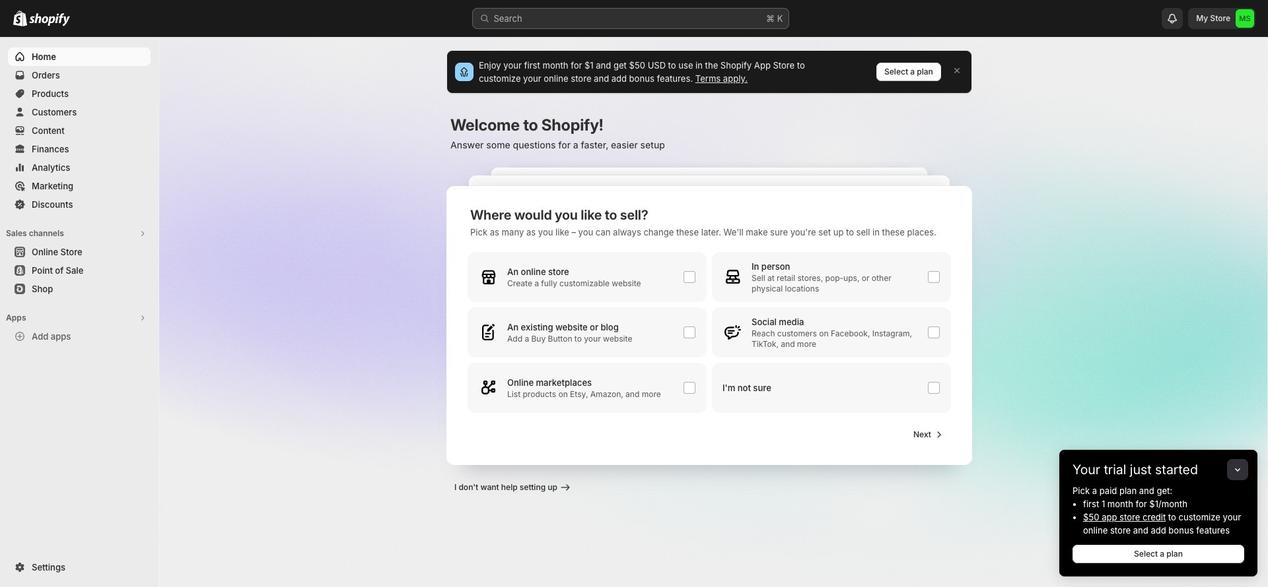 Task type: vqa. For each thing, say whether or not it's contained in the screenshot.
store.
no



Task type: locate. For each thing, give the bounding box(es) containing it.
shopify image
[[29, 13, 70, 26]]

my store image
[[1236, 9, 1254, 28]]



Task type: describe. For each thing, give the bounding box(es) containing it.
shopify image
[[13, 11, 27, 26]]



